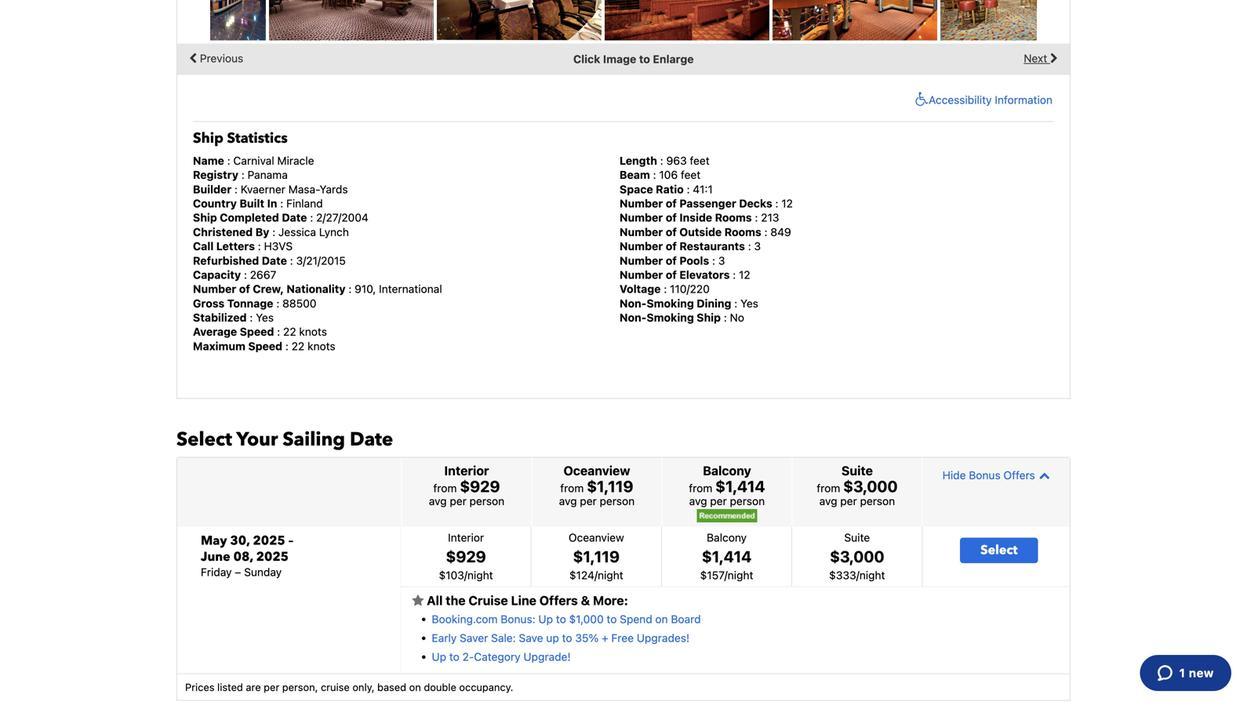 Task type: vqa. For each thing, say whether or not it's contained in the screenshot.
Plans
no



Task type: locate. For each thing, give the bounding box(es) containing it.
on inside booking.com bonus: up to $1,000 to spend on board early saver sale: save up to 35% + free upgrades! up to 2-category upgrade!
[[655, 613, 668, 626]]

completed
[[220, 211, 279, 224]]

interior for from
[[444, 463, 489, 478]]

suite inside "suite $3,000 $333 / night"
[[844, 531, 870, 544]]

1 vertical spatial –
[[235, 565, 241, 578]]

$929 inside interior from $929 avg per person
[[460, 477, 500, 495]]

avg up interior $929 $103 / night
[[429, 494, 447, 507]]

1 vertical spatial ship
[[193, 211, 217, 224]]

08,
[[233, 548, 253, 566]]

$3,000 up $333
[[830, 547, 884, 565]]

$1,414
[[715, 477, 765, 495], [702, 547, 752, 565]]

up
[[546, 632, 559, 644]]

all the cruise line offers & more:
[[424, 593, 628, 608]]

finland
[[286, 197, 323, 210]]

of left restaurants
[[666, 240, 677, 253]]

35%
[[575, 632, 599, 644]]

– right 08,
[[288, 532, 293, 549]]

0 vertical spatial on
[[655, 613, 668, 626]]

of up 'tonnage'
[[239, 283, 250, 295]]

non-
[[620, 297, 647, 310], [620, 311, 647, 324]]

bonus
[[969, 469, 1001, 481]]

110/220
[[670, 283, 710, 295]]

up down early
[[432, 650, 446, 663]]

/ for $1,414
[[724, 569, 728, 581]]

night up cruise
[[467, 569, 493, 581]]

enlarge
[[653, 52, 694, 65]]

your
[[236, 427, 278, 452]]

0 vertical spatial select
[[176, 427, 232, 452]]

1 vertical spatial select
[[981, 542, 1018, 559]]

2 / from the left
[[594, 569, 598, 581]]

person inside balcony from $1,414 avg per person
[[730, 494, 765, 507]]

1 horizontal spatial select
[[981, 542, 1018, 559]]

0 vertical spatial interior
[[444, 463, 489, 478]]

3 night from the left
[[728, 569, 753, 581]]

1 vertical spatial non-
[[620, 311, 647, 324]]

avg for $1,119
[[559, 494, 577, 507]]

avg up "suite $3,000 $333 / night"
[[819, 494, 837, 507]]

1 avg from the left
[[429, 494, 447, 507]]

$3,000 up "suite $3,000 $333 / night"
[[843, 477, 898, 495]]

1 horizontal spatial up
[[538, 613, 553, 626]]

listed
[[217, 681, 243, 693]]

early saver sale: save up to 35% + free upgrades! link
[[432, 632, 690, 644]]

2 from from the left
[[560, 481, 584, 494]]

0 horizontal spatial select
[[176, 427, 232, 452]]

rooms down 213
[[725, 225, 761, 238]]

red frog pub image
[[940, 0, 1105, 40]]

/ inside interior $929 $103 / night
[[464, 569, 467, 581]]

board
[[671, 613, 701, 626]]

0 horizontal spatial 12
[[739, 268, 750, 281]]

$1,119 up $124
[[573, 547, 620, 565]]

maximum
[[193, 340, 245, 353]]

1 vertical spatial smoking
[[647, 311, 694, 324]]

balcony down recommended image
[[707, 531, 747, 544]]

$3,000 inside suite from $3,000 avg per person
[[843, 477, 898, 495]]

from up oceanview $1,119 $124 / night
[[560, 481, 584, 494]]

1 from from the left
[[433, 481, 457, 494]]

offers up booking.com bonus: up to $1,000 to spend on board link
[[540, 593, 578, 608]]

night for $1,119
[[598, 569, 623, 581]]

3 / from the left
[[724, 569, 728, 581]]

avg inside suite from $3,000 avg per person
[[819, 494, 837, 507]]

hide
[[943, 469, 966, 481]]

refurbished
[[193, 254, 259, 267]]

knots
[[299, 325, 327, 338], [308, 340, 335, 353]]

/ inside "suite $3,000 $333 / night"
[[856, 569, 860, 581]]

suite inside suite from $3,000 avg per person
[[842, 463, 873, 478]]

balcony up recommended image
[[703, 463, 751, 478]]

$1,414 up recommended image
[[715, 477, 765, 495]]

sale:
[[491, 632, 516, 644]]

chevron up image
[[1035, 470, 1050, 481]]

2 avg from the left
[[559, 494, 577, 507]]

963
[[666, 154, 687, 167]]

213
[[761, 211, 779, 224]]

avg up recommended image
[[689, 494, 707, 507]]

3 down decks
[[754, 240, 761, 253]]

to up early saver sale: save up to 35% + free upgrades! link
[[556, 613, 566, 626]]

night for $929
[[467, 569, 493, 581]]

person inside interior from $929 avg per person
[[470, 494, 505, 507]]

on right 'based'
[[409, 681, 421, 693]]

106
[[659, 168, 678, 181]]

2 smoking from the top
[[647, 311, 694, 324]]

from for $3,000
[[817, 481, 840, 494]]

3 from from the left
[[689, 481, 712, 494]]

from inside balcony from $1,414 avg per person
[[689, 481, 712, 494]]

/ for $1,119
[[594, 569, 598, 581]]

on up 'upgrades!'
[[655, 613, 668, 626]]

0 vertical spatial oceanview
[[564, 463, 630, 478]]

0 vertical spatial ship
[[193, 128, 223, 148]]

ship down dining
[[697, 311, 721, 324]]

suite
[[842, 463, 873, 478], [844, 531, 870, 544]]

space
[[620, 183, 653, 196]]

from inside interior from $929 avg per person
[[433, 481, 457, 494]]

3 person from the left
[[730, 494, 765, 507]]

4 night from the left
[[860, 569, 885, 581]]

night right $333
[[860, 569, 885, 581]]

/ inside balcony $1,414 $157 / night
[[724, 569, 728, 581]]

per inside balcony from $1,414 avg per person
[[710, 494, 727, 507]]

1 person from the left
[[470, 494, 505, 507]]

night for $3,000
[[860, 569, 885, 581]]

2/27/2004
[[316, 211, 369, 224]]

person up "suite $3,000 $333 / night"
[[860, 494, 895, 507]]

per up "suite $3,000 $333 / night"
[[840, 494, 857, 507]]

prices
[[185, 681, 215, 693]]

1 vertical spatial $1,119
[[573, 547, 620, 565]]

12 up 849
[[781, 197, 793, 210]]

hide bonus offers link
[[927, 461, 1066, 489]]

image
[[603, 52, 636, 65]]

0 horizontal spatial up
[[432, 650, 446, 663]]

1 horizontal spatial –
[[288, 532, 293, 549]]

date
[[282, 211, 307, 224], [262, 254, 287, 267], [350, 427, 393, 452]]

person up recommended image
[[730, 494, 765, 507]]

0 vertical spatial 12
[[781, 197, 793, 210]]

of
[[666, 197, 677, 210], [666, 211, 677, 224], [666, 225, 677, 238], [666, 240, 677, 253], [666, 254, 677, 267], [666, 268, 677, 281], [239, 283, 250, 295]]

avg inside oceanview from $1,119 avg per person
[[559, 494, 577, 507]]

avg for $3,000
[[819, 494, 837, 507]]

feet up 41:1 at top right
[[681, 168, 701, 181]]

1 vertical spatial 22
[[292, 340, 305, 353]]

of left pools
[[666, 254, 677, 267]]

date right sailing
[[350, 427, 393, 452]]

select for select your sailing date
[[176, 427, 232, 452]]

oceanview
[[564, 463, 630, 478], [569, 531, 624, 544]]

/ inside oceanview $1,119 $124 / night
[[594, 569, 598, 581]]

1 vertical spatial up
[[432, 650, 446, 663]]

per up oceanview $1,119 $124 / night
[[580, 494, 597, 507]]

12
[[781, 197, 793, 210], [739, 268, 750, 281]]

beam
[[620, 168, 650, 181]]

interior inside interior $929 $103 / night
[[448, 531, 484, 544]]

date down 'h3vs' on the top left of page
[[262, 254, 287, 267]]

$157
[[700, 569, 724, 581]]

yes down 'tonnage'
[[256, 311, 274, 324]]

1 / from the left
[[464, 569, 467, 581]]

yes inside ship statistics name : carnival miracle registry : panama builder : kvaerner masa-yards country built in : finland ship completed date : 2/27/2004 christened by : jessica lynch call letters : h3vs refurbished date : 3/21/2015 capacity : 2667 number of crew, nationality : 910, international gross tonnage : 88500 stabilized : yes average speed : 22 knots maximum speed : 22 knots
[[256, 311, 274, 324]]

3 down restaurants
[[718, 254, 725, 267]]

2 person from the left
[[600, 494, 635, 507]]

3/21/2015
[[296, 254, 346, 267]]

0 vertical spatial $929
[[460, 477, 500, 495]]

to
[[639, 52, 650, 65], [556, 613, 566, 626], [607, 613, 617, 626], [562, 632, 572, 644], [449, 650, 460, 663]]

stabilized
[[193, 311, 247, 324]]

per up recommended image
[[710, 494, 727, 507]]

of left inside
[[666, 211, 677, 224]]

/ for $3,000
[[856, 569, 860, 581]]

1 vertical spatial $929
[[446, 547, 486, 565]]

1 horizontal spatial yes
[[740, 297, 758, 310]]

from up "suite $3,000 $333 / night"
[[817, 481, 840, 494]]

wheelchair image
[[912, 92, 929, 107]]

1 night from the left
[[467, 569, 493, 581]]

avg inside balcony from $1,414 avg per person
[[689, 494, 707, 507]]

/
[[464, 569, 467, 581], [594, 569, 598, 581], [724, 569, 728, 581], [856, 569, 860, 581]]

from up interior $929 $103 / night
[[433, 481, 457, 494]]

1 vertical spatial offers
[[540, 593, 578, 608]]

from inside oceanview from $1,119 avg per person
[[560, 481, 584, 494]]

0 vertical spatial –
[[288, 532, 293, 549]]

1 vertical spatial suite
[[844, 531, 870, 544]]

1 vertical spatial feet
[[681, 168, 701, 181]]

up
[[538, 613, 553, 626], [432, 650, 446, 663]]

4 person from the left
[[860, 494, 895, 507]]

0 vertical spatial date
[[282, 211, 307, 224]]

1 vertical spatial balcony
[[707, 531, 747, 544]]

balcony $1,414 $157 / night
[[700, 531, 753, 581]]

ship down country
[[193, 211, 217, 224]]

– right friday
[[235, 565, 241, 578]]

$929
[[460, 477, 500, 495], [446, 547, 486, 565]]

per up interior $929 $103 / night
[[450, 494, 467, 507]]

per for $1,414
[[710, 494, 727, 507]]

per inside suite from $3,000 avg per person
[[840, 494, 857, 507]]

from up recommended image
[[689, 481, 712, 494]]

0 vertical spatial suite
[[842, 463, 873, 478]]

2025 right 08,
[[256, 548, 289, 566]]

$929 up interior $929 $103 / night
[[460, 477, 500, 495]]

from inside suite from $3,000 avg per person
[[817, 481, 840, 494]]

1 non- from the top
[[620, 297, 647, 310]]

up up up in the bottom left of the page
[[538, 613, 553, 626]]

of up the 110/220
[[666, 268, 677, 281]]

masa-
[[288, 183, 320, 196]]

feet
[[690, 154, 710, 167], [681, 168, 701, 181]]

per for $3,000
[[840, 494, 857, 507]]

select left the your
[[176, 427, 232, 452]]

1 vertical spatial knots
[[308, 340, 335, 353]]

person for $1,414
[[730, 494, 765, 507]]

night inside oceanview $1,119 $124 / night
[[598, 569, 623, 581]]

feet right the 963
[[690, 154, 710, 167]]

interior inside interior from $929 avg per person
[[444, 463, 489, 478]]

chevron left image
[[189, 47, 197, 70]]

h3vs
[[264, 240, 293, 253]]

statistics
[[227, 128, 288, 148]]

$1,119 inside oceanview $1,119 $124 / night
[[573, 547, 620, 565]]

30,
[[230, 532, 250, 549]]

1 vertical spatial yes
[[256, 311, 274, 324]]

per inside oceanview from $1,119 avg per person
[[580, 494, 597, 507]]

previous link
[[185, 47, 243, 70]]

ship up name
[[193, 128, 223, 148]]

previous
[[197, 52, 243, 65]]

4 from from the left
[[817, 481, 840, 494]]

1 vertical spatial date
[[262, 254, 287, 267]]

suite $3,000 $333 / night
[[829, 531, 885, 581]]

night up the more:
[[598, 569, 623, 581]]

date up jessica
[[282, 211, 307, 224]]

0 vertical spatial $3,000
[[843, 477, 898, 495]]

balcony inside balcony from $1,414 avg per person
[[703, 463, 751, 478]]

0 vertical spatial yes
[[740, 297, 758, 310]]

on
[[655, 613, 668, 626], [409, 681, 421, 693]]

0 horizontal spatial 3
[[718, 254, 725, 267]]

0 horizontal spatial offers
[[540, 593, 578, 608]]

2 vertical spatial ship
[[697, 311, 721, 324]]

0 vertical spatial balcony
[[703, 463, 751, 478]]

per right are
[[264, 681, 279, 693]]

interior
[[444, 463, 489, 478], [448, 531, 484, 544]]

only,
[[352, 681, 375, 693]]

per inside interior from $929 avg per person
[[450, 494, 467, 507]]

3 avg from the left
[[689, 494, 707, 507]]

12 right elevators
[[739, 268, 750, 281]]

booking.com
[[432, 613, 498, 626]]

0 vertical spatial $1,119
[[587, 477, 633, 495]]

$3,000
[[843, 477, 898, 495], [830, 547, 884, 565]]

$1,119 up oceanview $1,119 $124 / night
[[587, 477, 633, 495]]

night inside balcony $1,414 $157 / night
[[728, 569, 753, 581]]

phantom main lounge image
[[605, 0, 769, 40]]

yes up no
[[740, 297, 758, 310]]

next link
[[1024, 47, 1062, 70]]

avg up oceanview $1,119 $124 / night
[[559, 494, 577, 507]]

avg inside interior from $929 avg per person
[[429, 494, 447, 507]]

1 vertical spatial on
[[409, 681, 421, 693]]

1 vertical spatial 3
[[718, 254, 725, 267]]

0 horizontal spatial yes
[[256, 311, 274, 324]]

2667
[[250, 268, 276, 281]]

occupancy.
[[459, 681, 513, 693]]

elevators
[[680, 268, 730, 281]]

2 night from the left
[[598, 569, 623, 581]]

click
[[573, 52, 600, 65]]

all
[[427, 593, 443, 608]]

ship
[[193, 128, 223, 148], [193, 211, 217, 224], [697, 311, 721, 324]]

$929 up $103
[[446, 547, 486, 565]]

june
[[201, 548, 230, 566]]

0 vertical spatial feet
[[690, 154, 710, 167]]

oceanview inside oceanview from $1,119 avg per person
[[564, 463, 630, 478]]

$1,414 up $157
[[702, 547, 752, 565]]

3
[[754, 240, 761, 253], [718, 254, 725, 267]]

balcony inside balcony $1,414 $157 / night
[[707, 531, 747, 544]]

yards
[[320, 183, 348, 196]]

person inside oceanview from $1,119 avg per person
[[600, 494, 635, 507]]

to right image
[[639, 52, 650, 65]]

upgrade!
[[524, 650, 571, 663]]

select down hide bonus offers link
[[981, 542, 1018, 559]]

person up oceanview $1,119 $124 / night
[[600, 494, 635, 507]]

1 vertical spatial $3,000
[[830, 547, 884, 565]]

1 vertical spatial oceanview
[[569, 531, 624, 544]]

saver
[[460, 632, 488, 644]]

1 vertical spatial rooms
[[725, 225, 761, 238]]

night right $157
[[728, 569, 753, 581]]

star image
[[412, 594, 424, 607]]

0 vertical spatial non-
[[620, 297, 647, 310]]

offers right bonus on the bottom right of page
[[1004, 469, 1035, 481]]

:
[[227, 154, 230, 167], [660, 154, 663, 167], [241, 168, 245, 181], [653, 168, 656, 181], [235, 183, 238, 196], [687, 183, 690, 196], [280, 197, 283, 210], [775, 197, 779, 210], [310, 211, 313, 224], [755, 211, 758, 224], [272, 225, 275, 238], [764, 225, 768, 238], [258, 240, 261, 253], [748, 240, 751, 253], [290, 254, 293, 267], [712, 254, 715, 267], [244, 268, 247, 281], [733, 268, 736, 281], [349, 283, 352, 295], [664, 283, 667, 295], [276, 297, 279, 310], [734, 297, 738, 310], [250, 311, 253, 324], [724, 311, 727, 324], [277, 325, 280, 338], [285, 340, 289, 353]]

0 vertical spatial offers
[[1004, 469, 1035, 481]]

1 vertical spatial $1,414
[[702, 547, 752, 565]]

1 vertical spatial interior
[[448, 531, 484, 544]]

–
[[288, 532, 293, 549], [235, 565, 241, 578]]

oceanview $1,119 $124 / night
[[569, 531, 624, 581]]

call
[[193, 240, 214, 253]]

0 vertical spatial 3
[[754, 240, 761, 253]]

person up interior $929 $103 / night
[[470, 494, 505, 507]]

rooms
[[715, 211, 752, 224], [725, 225, 761, 238]]

0 vertical spatial smoking
[[647, 297, 694, 310]]

1 horizontal spatial offers
[[1004, 469, 1035, 481]]

voltage
[[620, 283, 661, 295]]

4 avg from the left
[[819, 494, 837, 507]]

night inside "suite $3,000 $333 / night"
[[860, 569, 885, 581]]

1 horizontal spatial on
[[655, 613, 668, 626]]

4 / from the left
[[856, 569, 860, 581]]

nationality
[[287, 283, 346, 295]]

0 vertical spatial $1,414
[[715, 477, 765, 495]]

2 non- from the top
[[620, 311, 647, 324]]

rooms down decks
[[715, 211, 752, 224]]

night inside interior $929 $103 / night
[[467, 569, 493, 581]]

person inside suite from $3,000 avg per person
[[860, 494, 895, 507]]



Task type: describe. For each thing, give the bounding box(es) containing it.
metropolis atrium image
[[101, 0, 266, 40]]

from for $929
[[433, 481, 457, 494]]

photo gallery image
[[773, 0, 937, 40]]

$929 inside interior $929 $103 / night
[[446, 547, 486, 565]]

2 vertical spatial date
[[350, 427, 393, 452]]

registry
[[193, 168, 238, 181]]

from for $1,414
[[689, 481, 712, 494]]

lynch
[[319, 225, 349, 238]]

from for $1,119
[[560, 481, 584, 494]]

to right up in the bottom left of the page
[[562, 632, 572, 644]]

of inside ship statistics name : carnival miracle registry : panama builder : kvaerner masa-yards country built in : finland ship completed date : 2/27/2004 christened by : jessica lynch call letters : h3vs refurbished date : 3/21/2015 capacity : 2667 number of crew, nationality : 910, international gross tonnage : 88500 stabilized : yes average speed : 22 knots maximum speed : 22 knots
[[239, 283, 250, 295]]

may 30, 2025 – june 08, 2025 friday – sunday
[[201, 532, 293, 578]]

balcony from $1,414 avg per person
[[689, 463, 765, 507]]

balcony for from
[[703, 463, 751, 478]]

to down the more:
[[607, 613, 617, 626]]

capacity
[[193, 268, 241, 281]]

per for $1,119
[[580, 494, 597, 507]]

2025 right 30,
[[253, 532, 285, 549]]

$1,119 inside oceanview from $1,119 avg per person
[[587, 477, 633, 495]]

select link
[[960, 538, 1038, 563]]

to left 2-
[[449, 650, 460, 663]]

0 horizontal spatial on
[[409, 681, 421, 693]]

chevron right image
[[1050, 47, 1058, 70]]

panama
[[248, 168, 288, 181]]

of down ratio
[[666, 197, 677, 210]]

oceanview for from
[[564, 463, 630, 478]]

$1,000
[[569, 613, 604, 626]]

910,
[[355, 283, 376, 295]]

nick & nora's steakhouse image
[[437, 0, 602, 40]]

0 horizontal spatial –
[[235, 565, 241, 578]]

$103
[[439, 569, 464, 581]]

avg for $1,414
[[689, 494, 707, 507]]

save
[[519, 632, 543, 644]]

&
[[581, 593, 590, 608]]

88500
[[282, 297, 317, 310]]

line
[[511, 593, 537, 608]]

person for $1,119
[[600, 494, 635, 507]]

spend
[[620, 613, 652, 626]]

person for $3,000
[[860, 494, 895, 507]]

free
[[611, 632, 634, 644]]

hide bonus offers
[[943, 469, 1035, 481]]

based
[[377, 681, 406, 693]]

cruise
[[321, 681, 350, 693]]

length : 963 feet beam : 106 feet space ratio : 41:1 number of passenger decks : 12 number of inside rooms : 213 number of outside rooms : 849 number of restaurants : 3 number of pools : 3 number of elevators : 12 voltage : 110/220 non-smoking dining : yes non-smoking ship : no
[[620, 154, 793, 324]]

0 vertical spatial 22
[[283, 325, 296, 338]]

suite from $3,000 avg per person
[[817, 463, 898, 507]]

name
[[193, 154, 224, 167]]

are
[[246, 681, 261, 693]]

passenger
[[680, 197, 736, 210]]

kvaerner
[[241, 183, 285, 196]]

early
[[432, 632, 457, 644]]

click image to enlarge
[[573, 52, 694, 65]]

letters
[[216, 240, 255, 253]]

cruise
[[469, 593, 508, 608]]

miracle
[[277, 154, 314, 167]]

country
[[193, 197, 237, 210]]

average
[[193, 325, 237, 338]]

gross
[[193, 297, 224, 310]]

carnival
[[233, 154, 274, 167]]

built
[[240, 197, 264, 210]]

$1,414 inside balcony from $1,414 avg per person
[[715, 477, 765, 495]]

oceanview from $1,119 avg per person
[[559, 463, 635, 507]]

oceanview for $1,119
[[569, 531, 624, 544]]

yes inside length : 963 feet beam : 106 feet space ratio : 41:1 number of passenger decks : 12 number of inside rooms : 213 number of outside rooms : 849 number of restaurants : 3 number of pools : 3 number of elevators : 12 voltage : 110/220 non-smoking dining : yes non-smoking ship : no
[[740, 297, 758, 310]]

of left outside
[[666, 225, 677, 238]]

sailing
[[283, 427, 345, 452]]

inside
[[680, 211, 712, 224]]

0 vertical spatial knots
[[299, 325, 327, 338]]

dining
[[697, 297, 731, 310]]

+
[[602, 632, 608, 644]]

interior $929 $103 / night
[[439, 531, 493, 581]]

0 vertical spatial rooms
[[715, 211, 752, 224]]

night for $1,414
[[728, 569, 753, 581]]

ship inside length : 963 feet beam : 106 feet space ratio : 41:1 number of passenger decks : 12 number of inside rooms : 213 number of outside rooms : 849 number of restaurants : 3 number of pools : 3 number of elevators : 12 voltage : 110/220 non-smoking dining : yes non-smoking ship : no
[[697, 311, 721, 324]]

0 vertical spatial speed
[[240, 325, 274, 338]]

1 vertical spatial speed
[[248, 340, 282, 353]]

$3,000 inside "suite $3,000 $333 / night"
[[830, 547, 884, 565]]

1 vertical spatial 12
[[739, 268, 750, 281]]

avg for $929
[[429, 494, 447, 507]]

sunday
[[244, 565, 282, 578]]

1 horizontal spatial 3
[[754, 240, 761, 253]]

interior for $929
[[448, 531, 484, 544]]

select for select
[[981, 542, 1018, 559]]

number inside ship statistics name : carnival miracle registry : panama builder : kvaerner masa-yards country built in : finland ship completed date : 2/27/2004 christened by : jessica lynch call letters : h3vs refurbished date : 3/21/2015 capacity : 2667 number of crew, nationality : 910, international gross tonnage : 88500 stabilized : yes average speed : 22 knots maximum speed : 22 knots
[[193, 283, 236, 295]]

jessica
[[278, 225, 316, 238]]

to inside navigation
[[639, 52, 650, 65]]

information
[[995, 93, 1053, 106]]

builder
[[193, 183, 232, 196]]

41:1
[[693, 183, 713, 196]]

booking.com bonus: up to $1,000 to spend on board link
[[432, 613, 701, 626]]

christened
[[193, 225, 253, 238]]

interior from $929 avg per person
[[429, 463, 505, 507]]

1 horizontal spatial 12
[[781, 197, 793, 210]]

0 vertical spatial up
[[538, 613, 553, 626]]

/ for $929
[[464, 569, 467, 581]]

crew,
[[253, 283, 284, 295]]

accessibility information
[[929, 93, 1053, 106]]

photo gallery image thumbnails navigation
[[177, 43, 1070, 75]]

recommended image
[[697, 509, 757, 522]]

balcony for $1,414
[[707, 531, 747, 544]]

person for $929
[[470, 494, 505, 507]]

suite for $3,000
[[842, 463, 873, 478]]

accessibility information link
[[912, 92, 1053, 107]]

more:
[[593, 593, 628, 608]]

1 smoking from the top
[[647, 297, 694, 310]]

friday
[[201, 565, 232, 578]]

2-
[[462, 650, 474, 663]]

next
[[1024, 52, 1050, 65]]

restaurants
[[680, 240, 745, 253]]

upgrades!
[[637, 632, 690, 644]]

international
[[379, 283, 442, 295]]

mr. lucky's casino image
[[269, 0, 434, 40]]

decks
[[739, 197, 772, 210]]

per for $929
[[450, 494, 467, 507]]

849
[[771, 225, 791, 238]]

$124
[[569, 569, 594, 581]]

person,
[[282, 681, 318, 693]]

prices listed are per person, cruise only, based on double occupancy.
[[185, 681, 513, 693]]

$1,414 inside balcony $1,414 $157 / night
[[702, 547, 752, 565]]

suite for $333
[[844, 531, 870, 544]]

accessibility
[[929, 93, 992, 106]]



